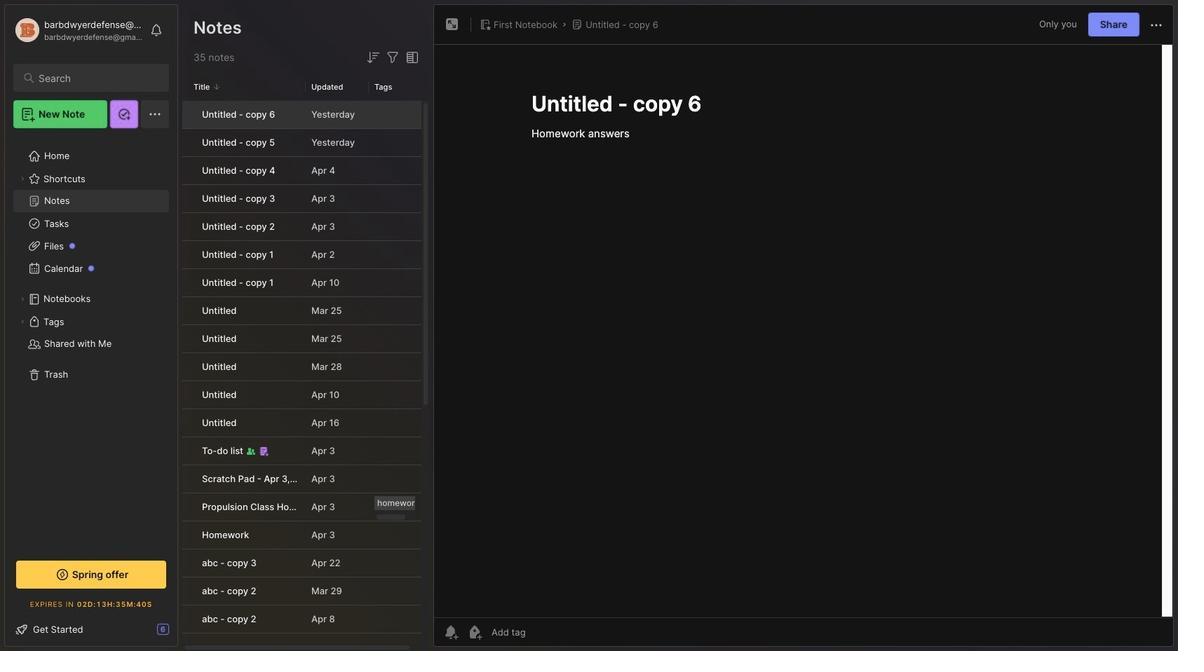 Task type: locate. For each thing, give the bounding box(es) containing it.
17 cell from the top
[[182, 550, 194, 577]]

add a reminder image
[[443, 624, 459, 641]]

Sort options field
[[365, 49, 382, 66]]

1 cell from the top
[[182, 101, 194, 128]]

12 cell from the top
[[182, 410, 194, 437]]

5 cell from the top
[[182, 213, 194, 241]]

row group
[[182, 101, 432, 652]]

11 cell from the top
[[182, 382, 194, 409]]

3 cell from the top
[[182, 157, 194, 184]]

Help and Learning task checklist field
[[5, 619, 177, 641]]

tree
[[5, 137, 177, 546]]

20 cell from the top
[[182, 634, 194, 652]]

None search field
[[39, 69, 156, 86]]

14 cell from the top
[[182, 466, 194, 493]]

more actions image
[[1148, 17, 1165, 34]]

expand notebooks image
[[18, 295, 27, 304]]

expand tags image
[[18, 318, 27, 326]]

6 cell from the top
[[182, 241, 194, 269]]

cell
[[182, 101, 194, 128], [182, 129, 194, 156], [182, 157, 194, 184], [182, 185, 194, 213], [182, 213, 194, 241], [182, 241, 194, 269], [182, 269, 194, 297], [182, 297, 194, 325], [182, 325, 194, 353], [182, 354, 194, 381], [182, 382, 194, 409], [182, 410, 194, 437], [182, 438, 194, 465], [182, 466, 194, 493], [182, 494, 194, 521], [182, 522, 194, 549], [182, 550, 194, 577], [182, 578, 194, 605], [182, 606, 194, 633], [182, 634, 194, 652]]



Task type: describe. For each thing, give the bounding box(es) containing it.
none search field inside main element
[[39, 69, 156, 86]]

Add filters field
[[384, 49, 401, 66]]

Add tag field
[[490, 626, 596, 639]]

View options field
[[401, 49, 421, 66]]

19 cell from the top
[[182, 606, 194, 633]]

add filters image
[[384, 49, 401, 66]]

13 cell from the top
[[182, 438, 194, 465]]

15 cell from the top
[[182, 494, 194, 521]]

tree inside main element
[[5, 137, 177, 546]]

2 cell from the top
[[182, 129, 194, 156]]

Note Editor text field
[[434, 44, 1173, 618]]

More actions field
[[1148, 16, 1165, 34]]

note window element
[[433, 4, 1174, 651]]

9 cell from the top
[[182, 325, 194, 353]]

16 cell from the top
[[182, 522, 194, 549]]

main element
[[0, 0, 182, 652]]

expand note image
[[444, 16, 461, 33]]

8 cell from the top
[[182, 297, 194, 325]]

Search text field
[[39, 72, 156, 85]]

10 cell from the top
[[182, 354, 194, 381]]

18 cell from the top
[[182, 578, 194, 605]]

add tag image
[[466, 624, 483, 641]]

7 cell from the top
[[182, 269, 194, 297]]

Account field
[[13, 16, 143, 44]]

4 cell from the top
[[182, 185, 194, 213]]

click to collapse image
[[177, 626, 188, 642]]



Task type: vqa. For each thing, say whether or not it's contained in the screenshot.
"Help and Learning task checklist" field
yes



